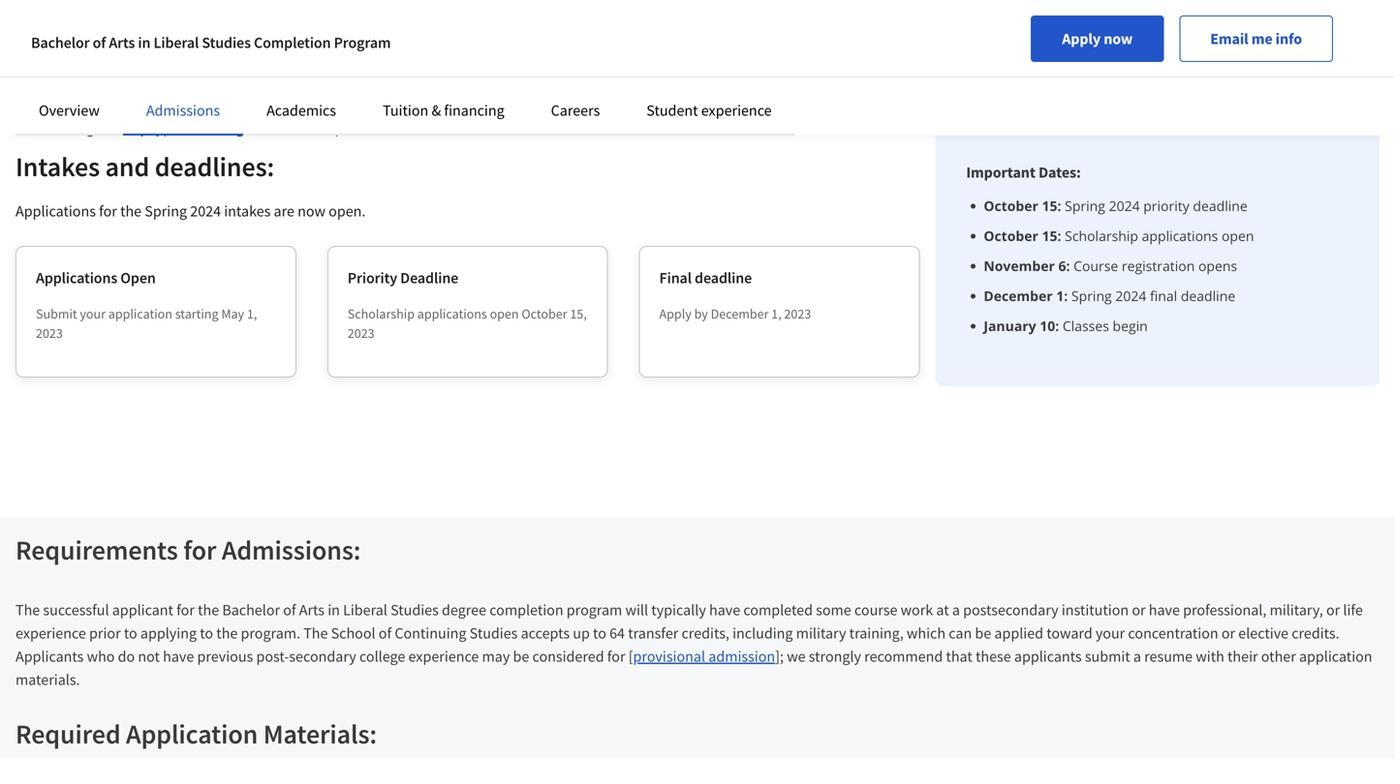 Task type: locate. For each thing, give the bounding box(es) containing it.
1 horizontal spatial in
[[328, 601, 340, 620]]

open up opens
[[1222, 227, 1254, 245]]

0 horizontal spatial apply
[[660, 305, 692, 323]]

0 horizontal spatial applications
[[417, 305, 487, 323]]

list item
[[984, 196, 1349, 216], [984, 226, 1349, 246], [984, 256, 1349, 276], [984, 286, 1349, 306], [984, 316, 1349, 336]]

applications for applications open
[[36, 268, 117, 288]]

1 vertical spatial open
[[490, 305, 519, 323]]

open
[[120, 268, 156, 288]]

to up connected
[[660, 23, 673, 43]]

spring for enrollment
[[1063, 39, 1106, 58]]

open
[[1222, 227, 1254, 245], [490, 305, 519, 323]]

1 vertical spatial your
[[1096, 624, 1125, 643]]

october down important
[[984, 197, 1039, 215]]

of left ideal
[[93, 33, 106, 52]]

2023 right the by
[[784, 305, 811, 323]]

or down professional,
[[1222, 624, 1236, 643]]

starting
[[175, 305, 219, 323]]

financing
[[444, 101, 505, 120]]

1 vertical spatial october
[[984, 227, 1039, 245]]

spring right 1:
[[1072, 287, 1112, 305]]

bachelor up admissions
[[31, 33, 90, 52]]

arts up program.
[[299, 601, 325, 620]]

2024 for enrollment
[[1109, 39, 1140, 58]]

2023
[[784, 305, 811, 323], [36, 325, 63, 342], [348, 325, 375, 342]]

0 horizontal spatial credits,
[[103, 47, 151, 66]]

1 horizontal spatial liberal
[[343, 601, 388, 620]]

1 horizontal spatial applications
[[1142, 227, 1218, 245]]

types
[[151, 118, 186, 138]]

provisional admission
[[633, 647, 775, 667]]

a inside the successful applicant for the bachelor of arts in liberal studies degree completion program will typically have completed some course work at a postsecondary institution or have professional, military, or life experience prior to applying to the program. the school of continuing studies accepts up to 64 transfer credits, including military training, which can be applied toward your concentration or elective credits. applicants who do not have previous post-secondary college experience may be considered for [
[[952, 601, 960, 620]]

to right approach
[[580, 95, 594, 114]]

your up submit
[[1096, 624, 1125, 643]]

2 team from the left
[[381, 95, 414, 114]]

0 vertical spatial arts
[[109, 33, 135, 52]]

application inside submit your application starting may 1, 2023
[[108, 305, 172, 323]]

credits, up provisional admission link
[[682, 624, 730, 643]]

4 list item from the top
[[984, 286, 1349, 306]]

program
[[334, 33, 391, 52]]

1 vertical spatial applications
[[417, 305, 487, 323]]

october inside scholarship applications open october 15, 2023
[[522, 305, 567, 323]]

apply down information
[[1062, 29, 1101, 48]]

and down applicant;
[[292, 118, 317, 138]]

2 15: from the top
[[1042, 227, 1062, 245]]

2 vertical spatial october
[[522, 305, 567, 323]]

0 vertical spatial bachelor
[[31, 33, 90, 52]]

1 horizontal spatial experience
[[408, 647, 479, 667]]

apply for apply now
[[1062, 29, 1101, 48]]

this
[[16, 23, 43, 43]]

2 horizontal spatial studies
[[470, 624, 518, 643]]

0 vertical spatial studies
[[202, 33, 251, 52]]

0 horizontal spatial be
[[513, 647, 529, 667]]

bachelor up program.
[[222, 601, 280, 620]]

required
[[16, 718, 121, 752]]

admissions up enrollment
[[967, 4, 1043, 23]]

1 horizontal spatial studies
[[391, 601, 439, 620]]

0 horizontal spatial scholarship
[[348, 305, 415, 323]]

have up "including"
[[709, 601, 741, 620]]

admissions down 'an'
[[146, 101, 220, 120]]

liberal inside the successful applicant for the bachelor of arts in liberal studies degree completion program will typically have completed some course work at a postsecondary institution or have professional, military, or life experience prior to applying to the program. the school of continuing studies accepts up to 64 transfer credits, including military training, which can be applied toward your concentration or elective credits. applicants who do not have previous post-secondary college experience may be considered for [
[[343, 601, 388, 620]]

1 horizontal spatial degree
[[821, 23, 866, 43]]

0 horizontal spatial team
[[119, 95, 153, 114]]

elective
[[1239, 624, 1289, 643]]

team up many
[[119, 95, 153, 114]]

suited
[[454, 23, 495, 43]]

1 horizontal spatial scholarship
[[1065, 227, 1139, 245]]

who
[[87, 647, 115, 667]]

dates:
[[1039, 163, 1081, 182]]

studies right 'an'
[[202, 33, 251, 52]]

have
[[16, 47, 47, 66], [709, 601, 741, 620], [1149, 601, 1180, 620], [163, 647, 194, 667]]

in inside the successful applicant for the bachelor of arts in liberal studies degree completion program will typically have completed some course work at a postsecondary institution or have professional, military, or life experience prior to applying to the program. the school of continuing studies accepts up to 64 transfer credits, including military training, which can be applied toward your concentration or elective credits. applicants who do not have previous post-secondary college experience may be considered for [
[[328, 601, 340, 620]]

bachelor of arts in liberal studies completion program
[[31, 33, 391, 52]]

liberal up school
[[343, 601, 388, 620]]

2 vertical spatial the
[[304, 624, 328, 643]]

to
[[660, 23, 673, 43], [580, 95, 594, 114], [124, 624, 137, 643], [200, 624, 213, 643], [593, 624, 607, 643]]

2023 down submit
[[36, 325, 63, 342]]

of
[[259, 23, 272, 43], [93, 33, 106, 52], [189, 118, 202, 138], [283, 601, 296, 620], [379, 624, 392, 643]]

a inside the admissions team considers the whole applicant; the team takes a holistic approach to the review process for each candidate and acknowledges many types of backgrounds and experience.
[[455, 95, 462, 114]]

1 horizontal spatial open
[[1222, 227, 1254, 245]]

you right if
[[557, 23, 581, 43]]

completed
[[744, 601, 813, 620]]

scholarship applications open october 15, 2023
[[348, 305, 587, 342]]

2 horizontal spatial experience
[[701, 101, 772, 120]]

previous
[[197, 647, 253, 667]]

applicant;
[[288, 95, 353, 114]]

1 horizontal spatial admissions
[[967, 4, 1043, 23]]

0 vertical spatial open
[[1222, 227, 1254, 245]]

applications down intakes
[[16, 202, 96, 221]]

military
[[796, 624, 846, 643]]

a
[[174, 23, 182, 43], [740, 23, 748, 43], [584, 47, 592, 66], [455, 95, 462, 114], [952, 601, 960, 620], [1134, 647, 1142, 667]]

1 vertical spatial the
[[16, 601, 40, 620]]

0 vertical spatial october
[[984, 197, 1039, 215]]

student
[[647, 101, 698, 120]]

1 vertical spatial arts
[[299, 601, 325, 620]]

deadline for december 1: spring 2024 final deadline
[[1181, 287, 1236, 305]]

successful
[[43, 601, 109, 620]]

are left 'an'
[[154, 47, 174, 66]]

registration
[[1122, 257, 1195, 275]]

applications inside scholarship applications open october 15, 2023
[[417, 305, 487, 323]]

credits, inside the successful applicant for the bachelor of arts in liberal studies degree completion program will typically have completed some course work at a postsecondary institution or have professional, military, or life experience prior to applying to the program. the school of continuing studies accepts up to 64 transfer credits, including military training, which can be applied toward your concentration or elective credits. applicants who do not have previous post-secondary college experience may be considered for [
[[682, 624, 730, 643]]

1 vertical spatial experience
[[16, 624, 86, 643]]

0 horizontal spatial experience
[[16, 624, 86, 643]]

overview
[[39, 101, 100, 120]]

0 horizontal spatial 1,
[[247, 305, 257, 323]]

deadline for october 15: spring 2024 priority deadline
[[1193, 197, 1248, 215]]

now left open.
[[298, 202, 326, 221]]

1 horizontal spatial bachelor
[[222, 601, 280, 620]]

0 vertical spatial program
[[46, 23, 101, 43]]

1 vertical spatial admissions
[[146, 101, 220, 120]]

0 horizontal spatial admissions
[[146, 101, 220, 120]]

including
[[733, 624, 793, 643]]

&
[[432, 101, 441, 120]]

2023 inside scholarship applications open october 15, 2023
[[348, 325, 375, 342]]

1 vertical spatial 15:
[[1042, 227, 1062, 245]]

your inside submit your application starting may 1, 2023
[[80, 305, 106, 323]]

0 vertical spatial application
[[108, 305, 172, 323]]

application down open
[[108, 305, 172, 323]]

january 10: classes begin
[[984, 317, 1148, 335]]

a right &
[[455, 95, 462, 114]]

priority
[[348, 268, 397, 288]]

0 horizontal spatial 2023
[[36, 325, 63, 342]]

priority
[[1144, 197, 1190, 215]]

or
[[352, 47, 365, 66], [544, 47, 558, 66], [1132, 601, 1146, 620], [1327, 601, 1340, 620], [1222, 624, 1236, 643]]

1 horizontal spatial apply
[[1062, 29, 1101, 48]]

applications for applications for the spring 2024 intakes are now open.
[[16, 202, 96, 221]]

0 vertical spatial the
[[16, 95, 40, 114]]

studies up continuing at bottom left
[[391, 601, 439, 620]]

final deadline
[[660, 268, 752, 288]]

october up november
[[984, 227, 1039, 245]]

2024 up the october 15: scholarship applications open
[[1109, 197, 1140, 215]]

is right but on the top left of page
[[363, 23, 374, 43]]

applications down deadline
[[417, 305, 487, 323]]

credits,
[[103, 47, 151, 66], [682, 624, 730, 643]]

and right candidate
[[843, 95, 868, 114]]

1 vertical spatial degree
[[442, 601, 486, 620]]

1 horizontal spatial you
[[557, 23, 581, 43]]

applicants
[[16, 647, 84, 667]]

list
[[974, 196, 1349, 336]]

is left ideal
[[104, 23, 115, 43]]

now
[[1104, 29, 1133, 48], [1156, 39, 1184, 58], [298, 202, 326, 221]]

for
[[153, 23, 171, 43], [498, 23, 516, 43], [1042, 39, 1060, 58], [720, 95, 738, 114], [99, 202, 117, 221], [183, 533, 216, 567], [177, 601, 195, 620], [607, 647, 626, 667]]

spring down the dates:
[[1065, 197, 1106, 215]]

be
[[975, 624, 992, 643], [513, 647, 529, 667]]

list item containing december 1:
[[984, 286, 1349, 306]]

the inside the admissions team considers the whole applicant; the team takes a holistic approach to the review process for each candidate and acknowledges many types of backgrounds and experience.
[[16, 95, 40, 114]]

may
[[221, 305, 244, 323]]

info
[[1276, 29, 1302, 48]]

2 horizontal spatial 2023
[[784, 305, 811, 323]]

be right may
[[513, 647, 529, 667]]

for inside the admissions team considers the whole applicant; the team takes a holistic approach to the review process for each candidate and acknowledges many types of backgrounds and experience.
[[720, 95, 738, 114]]

admissions link
[[146, 101, 220, 120]]

1 horizontal spatial arts
[[299, 601, 325, 620]]

1 vertical spatial application
[[1300, 647, 1373, 667]]

0 horizontal spatial open
[[490, 305, 519, 323]]

0 horizontal spatial in
[[138, 33, 151, 52]]

you left if
[[519, 23, 543, 43]]

studies up may
[[470, 624, 518, 643]]

resume
[[1145, 647, 1193, 667]]

a right submit
[[1134, 647, 1142, 667]]

application down credits. on the bottom
[[1300, 647, 1373, 667]]

considered
[[533, 647, 604, 667]]

scholarship down priority
[[348, 305, 415, 323]]

0 horizontal spatial degree
[[442, 601, 486, 620]]

the left successful
[[16, 601, 40, 620]]

degree inside the successful applicant for the bachelor of arts in liberal studies degree completion program will typically have completed some course work at a postsecondary institution or have professional, military, or life experience prior to applying to the program. the school of continuing studies accepts up to 64 transfer credits, including military training, which can be applied toward your concentration or elective credits. applicants who do not have previous post-secondary college experience may be considered for [
[[442, 601, 486, 620]]

1 horizontal spatial program
[[567, 601, 622, 620]]

1 horizontal spatial credits,
[[682, 624, 730, 643]]

toward
[[1047, 624, 1093, 643]]

0 vertical spatial apply
[[1062, 29, 1101, 48]]

liberal right ideal
[[154, 33, 199, 52]]

institution
[[1062, 601, 1129, 620]]

applications
[[16, 202, 96, 221], [36, 268, 117, 288]]

1 horizontal spatial 2023
[[348, 325, 375, 342]]

0 vertical spatial admissions
[[967, 4, 1043, 23]]

experience up applicants
[[16, 624, 86, 643]]

2 vertical spatial experience
[[408, 647, 479, 667]]

bachelor inside the successful applicant for the bachelor of arts in liberal studies degree completion program will typically have completed some course work at a postsecondary institution or have professional, military, or life experience prior to applying to the program. the school of continuing studies accepts up to 64 transfer credits, including military training, which can be applied toward your concentration or elective credits. applicants who do not have previous post-secondary college experience may be considered for [
[[222, 601, 280, 620]]

1 vertical spatial be
[[513, 647, 529, 667]]

submit
[[1085, 647, 1131, 667]]

0 horizontal spatial studies
[[202, 33, 251, 52]]

degree up continuing at bottom left
[[442, 601, 486, 620]]

1, right "may" at the top
[[247, 305, 257, 323]]

1, inside submit your application starting may 1, 2023
[[247, 305, 257, 323]]

or up concentration
[[1132, 601, 1146, 620]]

2023 down priority
[[348, 325, 375, 342]]

1 horizontal spatial application
[[1300, 647, 1373, 667]]

continuing
[[395, 624, 467, 643]]

program inside the this program is ideal for a wide range of students, but is particularly suited for you if you are looking to complete a bachelor's degree and have existing credits, are an aspiring career changer or graduate school applicant, or are a military-connected learner.
[[46, 23, 101, 43]]

1 horizontal spatial december
[[984, 287, 1053, 305]]

deadline right priority
[[1193, 197, 1248, 215]]

arts
[[109, 33, 135, 52], [299, 601, 325, 620]]

applications up submit
[[36, 268, 117, 288]]

2024 for december
[[1116, 287, 1147, 305]]

now down information
[[1104, 29, 1133, 48]]

1 horizontal spatial be
[[975, 624, 992, 643]]

5 list item from the top
[[984, 316, 1349, 336]]

1 vertical spatial apply
[[660, 305, 692, 323]]

materials:
[[263, 718, 377, 752]]

provisional admission link
[[633, 647, 775, 667]]

me
[[1252, 29, 1273, 48]]

experience down continuing at bottom left
[[408, 647, 479, 667]]

admission
[[709, 647, 775, 667]]

are up military-
[[585, 23, 605, 43]]

january
[[984, 317, 1037, 335]]

0 horizontal spatial you
[[519, 23, 543, 43]]

1 vertical spatial in
[[328, 601, 340, 620]]

1 1, from the left
[[247, 305, 257, 323]]

1 vertical spatial credits,
[[682, 624, 730, 643]]

credits, down ideal
[[103, 47, 151, 66]]

you
[[519, 23, 543, 43], [557, 23, 581, 43]]

0 vertical spatial liberal
[[154, 33, 199, 52]]

0 horizontal spatial application
[[108, 305, 172, 323]]

degree right bachelor's
[[821, 23, 866, 43]]

in up school
[[328, 601, 340, 620]]

of down considers
[[189, 118, 202, 138]]

0 horizontal spatial your
[[80, 305, 106, 323]]

to up previous
[[200, 624, 213, 643]]

2 list item from the top
[[984, 226, 1349, 246]]

deadline down opens
[[1181, 287, 1236, 305]]

is right the apply now on the top right
[[1143, 39, 1153, 58]]

your down applications open at top left
[[80, 305, 106, 323]]

2024 up begin
[[1116, 287, 1147, 305]]

have down 'applying'
[[163, 647, 194, 667]]

1 vertical spatial applications
[[36, 268, 117, 288]]

and right bachelor's
[[869, 23, 894, 43]]

deadline
[[400, 268, 459, 288]]

program up up
[[567, 601, 622, 620]]

2024 down information
[[1109, 39, 1140, 58]]

december down november
[[984, 287, 1053, 305]]

email me info
[[1211, 29, 1302, 48]]

list item down the 'final'
[[984, 316, 1349, 336]]

acknowledges
[[16, 118, 108, 138]]

bachelor
[[31, 33, 90, 52], [222, 601, 280, 620]]

open left 15,
[[490, 305, 519, 323]]

now left open!
[[1156, 39, 1184, 58]]

1 vertical spatial studies
[[391, 601, 439, 620]]

0 horizontal spatial now
[[298, 202, 326, 221]]

college
[[359, 647, 405, 667]]

degree inside the this program is ideal for a wide range of students, but is particularly suited for you if you are looking to complete a bachelor's degree and have existing credits, are an aspiring career changer or graduate school applicant, or are a military-connected learner.
[[821, 23, 866, 43]]

2 vertical spatial studies
[[470, 624, 518, 643]]

0 vertical spatial 15:
[[1042, 197, 1062, 215]]

1 horizontal spatial 1,
[[772, 305, 782, 323]]

bachelor's
[[751, 23, 818, 43]]

your
[[80, 305, 106, 323], [1096, 624, 1125, 643]]

15:
[[1042, 197, 1062, 215], [1042, 227, 1062, 245]]

arts right existing
[[109, 33, 135, 52]]

training,
[[850, 624, 904, 643]]

0 horizontal spatial liberal
[[154, 33, 199, 52]]

takes
[[417, 95, 452, 114]]

apply now
[[1062, 29, 1133, 48]]

open inside list item
[[1222, 227, 1254, 245]]

of inside the this program is ideal for a wide range of students, but is particularly suited for you if you are looking to complete a bachelor's degree and have existing credits, are an aspiring career changer or graduate school applicant, or are a military-connected learner.
[[259, 23, 272, 43]]

3 list item from the top
[[984, 256, 1349, 276]]

15: up 6:
[[1042, 227, 1062, 245]]

list item up the 'final'
[[984, 256, 1349, 276]]

1 horizontal spatial team
[[381, 95, 414, 114]]

apply now button
[[1031, 16, 1164, 62]]

list item down 'registration'
[[984, 286, 1349, 306]]

1 vertical spatial bachelor
[[222, 601, 280, 620]]

experience down learner.
[[701, 101, 772, 120]]

1 horizontal spatial now
[[1104, 29, 1133, 48]]

0 vertical spatial credits,
[[103, 47, 151, 66]]

candidate
[[775, 95, 840, 114]]

0 vertical spatial be
[[975, 624, 992, 643]]

list item up the october 15: scholarship applications open
[[984, 196, 1349, 216]]

0 vertical spatial applications
[[16, 202, 96, 221]]

the up secondary
[[304, 624, 328, 643]]

applications
[[1142, 227, 1218, 245], [417, 305, 487, 323]]

15: down the dates:
[[1042, 197, 1062, 215]]

0 vertical spatial degree
[[821, 23, 866, 43]]

october 15: scholarship applications open
[[984, 227, 1254, 245]]

1, right the by
[[772, 305, 782, 323]]

applications down priority
[[1142, 227, 1218, 245]]

career
[[252, 47, 293, 66]]

0 vertical spatial your
[[80, 305, 106, 323]]

1 vertical spatial liberal
[[343, 601, 388, 620]]

academics
[[267, 101, 336, 120]]

apply inside button
[[1062, 29, 1101, 48]]

application inside ]; we strongly recommend that these applicants submit a resume with their other application materials.
[[1300, 647, 1373, 667]]

october left 15,
[[522, 305, 567, 323]]

november
[[984, 257, 1055, 275]]

0 horizontal spatial program
[[46, 23, 101, 43]]

1 15: from the top
[[1042, 197, 1062, 215]]

open inside scholarship applications open october 15, 2023
[[490, 305, 519, 323]]

of up career
[[259, 23, 272, 43]]

1 vertical spatial program
[[567, 601, 622, 620]]

1 vertical spatial scholarship
[[348, 305, 415, 323]]

or left "life"
[[1327, 601, 1340, 620]]

work
[[901, 601, 933, 620]]

1 horizontal spatial your
[[1096, 624, 1125, 643]]

scholarship
[[1065, 227, 1139, 245], [348, 305, 415, 323]]

be right 'can'
[[975, 624, 992, 643]]

spring for december
[[1072, 287, 1112, 305]]

0 vertical spatial applications
[[1142, 227, 1218, 245]]

the up acknowledges
[[16, 95, 40, 114]]

list item down priority
[[984, 226, 1349, 246]]

student experience link
[[647, 101, 772, 120]]

scholarship inside scholarship applications open october 15, 2023
[[348, 305, 415, 323]]



Task type: vqa. For each thing, say whether or not it's contained in the screenshot.
Open
yes



Task type: describe. For each thing, give the bounding box(es) containing it.
submit your application starting may 1, 2023
[[36, 305, 257, 342]]

a left 'wide'
[[174, 23, 182, 43]]

spring for october
[[1065, 197, 1106, 215]]

0 horizontal spatial arts
[[109, 33, 135, 52]]

can
[[949, 624, 972, 643]]

application
[[126, 718, 258, 752]]

will
[[626, 601, 648, 620]]

intakes
[[224, 202, 271, 221]]

learner.
[[721, 47, 771, 66]]

november 6: course registration opens
[[984, 257, 1238, 275]]

careers link
[[551, 101, 600, 120]]

postsecondary
[[963, 601, 1059, 620]]

recommend
[[865, 647, 943, 667]]

2 horizontal spatial is
[[1143, 39, 1153, 58]]

and inside the this program is ideal for a wide range of students, but is particularly suited for you if you are looking to complete a bachelor's degree and have existing credits, are an aspiring career changer or graduate school applicant, or are a military-connected learner.
[[869, 23, 894, 43]]

intakes
[[16, 150, 100, 184]]

each
[[741, 95, 772, 114]]

careers
[[551, 101, 600, 120]]

of up college
[[379, 624, 392, 643]]

];
[[775, 647, 784, 667]]

important dates:
[[967, 163, 1081, 182]]

now inside button
[[1104, 29, 1133, 48]]

october for october 15: scholarship applications open
[[984, 227, 1039, 245]]

course
[[1074, 257, 1119, 275]]

[
[[629, 647, 633, 667]]

to inside the admissions team considers the whole applicant; the team takes a holistic approach to the review process for each candidate and acknowledges many types of backgrounds and experience.
[[580, 95, 594, 114]]

have inside the this program is ideal for a wide range of students, but is particularly suited for you if you are looking to complete a bachelor's degree and have existing credits, are an aspiring career changer or graduate school applicant, or are a military-connected learner.
[[16, 47, 47, 66]]

submit
[[36, 305, 77, 323]]

15: for scholarship applications open
[[1042, 227, 1062, 245]]

october 15: spring 2024 priority deadline
[[984, 197, 1248, 215]]

the admissions team considers the whole applicant; the team takes a holistic approach to the review process for each candidate and acknowledges many types of backgrounds and experience.
[[16, 95, 868, 138]]

2023 inside submit your application starting may 1, 2023
[[36, 325, 63, 342]]

school
[[331, 624, 376, 643]]

or down if
[[544, 47, 558, 66]]

tuition & financing link
[[383, 101, 505, 120]]

or down but on the top left of page
[[352, 47, 365, 66]]

to up do
[[124, 624, 137, 643]]

2024 for october
[[1109, 197, 1140, 215]]

october for october 15: spring 2024 priority deadline
[[984, 197, 1039, 215]]

1:
[[1057, 287, 1068, 305]]

approach
[[516, 95, 577, 114]]

applicant
[[112, 601, 173, 620]]

intakes and deadlines:
[[16, 150, 274, 184]]

apply for apply by december 1, 2023
[[660, 305, 692, 323]]

0 horizontal spatial bachelor
[[31, 33, 90, 52]]

requirements for admissions:
[[16, 533, 361, 567]]

connected
[[650, 47, 718, 66]]

program inside the successful applicant for the bachelor of arts in liberal studies degree completion program will typically have completed some course work at a postsecondary institution or have professional, military, or life experience prior to applying to the program. the school of continuing studies accepts up to 64 transfer credits, including military training, which can be applied toward your concentration or elective credits. applicants who do not have previous post-secondary college experience may be considered for [
[[567, 601, 622, 620]]

2 you from the left
[[557, 23, 581, 43]]

we
[[787, 647, 806, 667]]

0 horizontal spatial is
[[104, 23, 115, 43]]

many
[[111, 118, 148, 138]]

applied
[[995, 624, 1044, 643]]

1 list item from the top
[[984, 196, 1349, 216]]

spring down the intakes and deadlines:
[[145, 202, 187, 221]]

overview link
[[39, 101, 100, 120]]

typically
[[652, 601, 706, 620]]

priority deadline
[[348, 268, 459, 288]]

15,
[[570, 305, 587, 323]]

final
[[660, 268, 692, 288]]

are right intakes
[[274, 202, 295, 221]]

opens
[[1199, 257, 1238, 275]]

students,
[[275, 23, 335, 43]]

strongly
[[809, 647, 862, 667]]

1 team from the left
[[119, 95, 153, 114]]

10:
[[1040, 317, 1059, 335]]

a up learner.
[[740, 23, 748, 43]]

military-
[[595, 47, 650, 66]]

1 you from the left
[[519, 23, 543, 43]]

your inside the successful applicant for the bachelor of arts in liberal studies degree completion program will typically have completed some course work at a postsecondary institution or have professional, military, or life experience prior to applying to the program. the school of continuing studies accepts up to 64 transfer credits, including military training, which can be applied toward your concentration or elective credits. applicants who do not have previous post-secondary college experience may be considered for [
[[1096, 624, 1125, 643]]

admissions for admissions
[[146, 101, 220, 120]]

completion
[[490, 601, 564, 620]]

list item containing january 10:
[[984, 316, 1349, 336]]

these
[[976, 647, 1011, 667]]

the for requirements for admissions:
[[16, 601, 40, 620]]

some
[[816, 601, 852, 620]]

to left '64'
[[593, 624, 607, 643]]

applications inside list item
[[1142, 227, 1218, 245]]

the for this program is ideal for a wide range of students, but is particularly suited for you if you are looking to complete a bachelor's degree and have existing credits, are an aspiring career changer or graduate school applicant, or are a military-connected learner.
[[16, 95, 40, 114]]

deadline up apply by december 1, 2023
[[695, 268, 752, 288]]

and down many
[[105, 150, 149, 184]]

course
[[855, 601, 898, 620]]

of up program.
[[283, 601, 296, 620]]

2 horizontal spatial now
[[1156, 39, 1184, 58]]

if
[[546, 23, 554, 43]]

apply by december 1, 2023
[[660, 305, 811, 323]]

graduate
[[368, 47, 426, 66]]

arts inside the successful applicant for the bachelor of arts in liberal studies degree completion program will typically have completed some course work at a postsecondary institution or have professional, military, or life experience prior to applying to the program. the school of continuing studies accepts up to 64 transfer credits, including military training, which can be applied toward your concentration or elective credits. applicants who do not have previous post-secondary college experience may be considered for [
[[299, 601, 325, 620]]

0 vertical spatial experience
[[701, 101, 772, 120]]

a left military-
[[584, 47, 592, 66]]

open.
[[329, 202, 366, 221]]

but
[[338, 23, 360, 43]]

final
[[1150, 287, 1178, 305]]

an
[[177, 47, 194, 66]]

2024 left intakes
[[190, 202, 221, 221]]

secondary
[[289, 647, 356, 667]]

are left military-
[[561, 47, 581, 66]]

0 vertical spatial in
[[138, 33, 151, 52]]

0 vertical spatial scholarship
[[1065, 227, 1139, 245]]

existing
[[50, 47, 100, 66]]

have up concentration
[[1149, 601, 1180, 620]]

0 horizontal spatial december
[[711, 305, 769, 323]]

6:
[[1059, 257, 1070, 275]]

admissions for admissions information
[[967, 4, 1043, 23]]

professional,
[[1183, 601, 1267, 620]]

changer
[[296, 47, 348, 66]]

tuition
[[383, 101, 429, 120]]

15: for spring 2024 priority deadline
[[1042, 197, 1062, 215]]

backgrounds
[[205, 118, 289, 138]]

accepts
[[521, 624, 570, 643]]

a inside ]; we strongly recommend that these applicants submit a resume with their other application materials.
[[1134, 647, 1142, 667]]

range
[[219, 23, 256, 43]]

looking
[[608, 23, 657, 43]]

student experience
[[647, 101, 772, 120]]

up
[[573, 624, 590, 643]]

list item containing november 6:
[[984, 256, 1349, 276]]

review
[[621, 95, 664, 114]]

of inside the admissions team considers the whole applicant; the team takes a holistic approach to the review process for each candidate and acknowledges many types of backgrounds and experience.
[[189, 118, 202, 138]]

do
[[118, 647, 135, 667]]

]; we strongly recommend that these applicants submit a resume with their other application materials.
[[16, 647, 1373, 690]]

list containing october 15:
[[974, 196, 1349, 336]]

program.
[[241, 624, 300, 643]]

1 horizontal spatial is
[[363, 23, 374, 43]]

credits, inside the this program is ideal for a wide range of students, but is particularly suited for you if you are looking to complete a bachelor's degree and have existing credits, are an aspiring career changer or graduate school applicant, or are a military-connected learner.
[[103, 47, 151, 66]]

transfer
[[628, 624, 679, 643]]

to inside the this program is ideal for a wide range of students, but is particularly suited for you if you are looking to complete a bachelor's degree and have existing credits, are an aspiring career changer or graduate school applicant, or are a military-connected learner.
[[660, 23, 673, 43]]

64
[[610, 624, 625, 643]]

at
[[936, 601, 949, 620]]

requirements
[[16, 533, 178, 567]]

2 1, from the left
[[772, 305, 782, 323]]

by
[[694, 305, 708, 323]]



